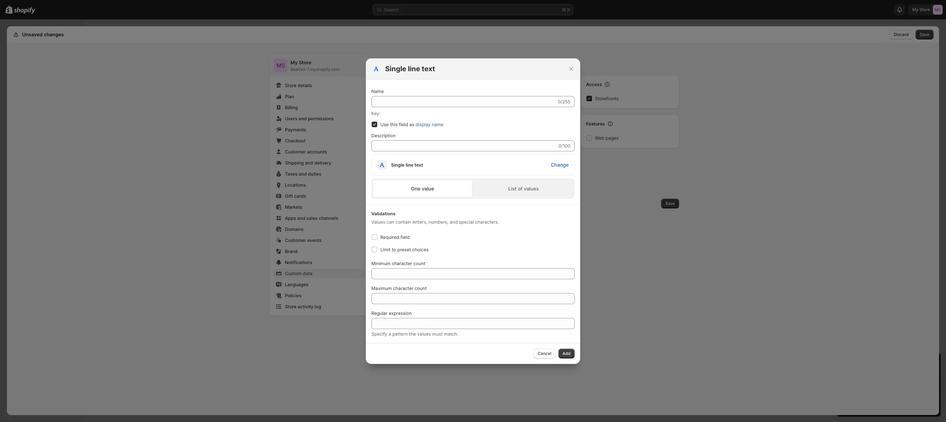Task type: describe. For each thing, give the bounding box(es) containing it.
limit
[[381, 247, 391, 252]]

choices
[[412, 247, 429, 252]]

discard button
[[890, 30, 913, 39]]

regular
[[372, 311, 388, 316]]

brand link
[[274, 247, 365, 256]]

languages link
[[274, 280, 365, 290]]

use this field as display name
[[381, 122, 444, 127]]

my store 8ba5a5-7.myshopify.com
[[291, 60, 340, 72]]

cards
[[294, 193, 306, 199]]

apps and sales channels
[[285, 216, 338, 221]]

pages
[[606, 135, 619, 141]]

.
[[418, 147, 419, 153]]

policies link
[[274, 291, 365, 301]]

details
[[298, 83, 312, 88]]

display name
[[540, 146, 567, 152]]

languages
[[285, 282, 309, 287]]

store activity log link
[[274, 302, 365, 312]]

1 vertical spatial single line text
[[391, 162, 423, 168]]

policies
[[285, 293, 302, 299]]

shipping and delivery
[[285, 160, 332, 166]]

validations
[[372, 211, 396, 216]]

and for delivery
[[305, 160, 313, 166]]

customer for customer accounts
[[285, 149, 306, 155]]

count for minimum character count
[[414, 261, 426, 266]]

limit to preset choices
[[381, 247, 429, 252]]

pattern
[[393, 331, 408, 337]]

regular expression
[[372, 311, 412, 316]]

markets link
[[274, 202, 365, 212]]

and for duties
[[299, 171, 307, 177]]

character for minimum
[[392, 261, 412, 266]]

fields
[[383, 131, 396, 137]]

1 vertical spatial line
[[406, 162, 414, 168]]

0 vertical spatial line
[[408, 65, 420, 73]]

add metaobject definition
[[389, 58, 477, 66]]

ms button
[[274, 58, 288, 72]]

channels
[[319, 216, 338, 221]]

gift
[[285, 193, 293, 199]]

payments
[[285, 127, 306, 133]]

domains link
[[274, 225, 365, 234]]

none text field inside single line text dialog
[[372, 318, 575, 329]]

brand
[[285, 249, 298, 254]]

locations
[[285, 182, 306, 188]]

0 vertical spatial single
[[385, 65, 407, 73]]

1 day left in your trial element
[[837, 371, 941, 417]]

specify a pattern the values must match.
[[372, 331, 459, 337]]

Name text field
[[372, 96, 557, 107]]

notifications
[[285, 260, 312, 265]]

plan link
[[274, 92, 365, 101]]

8ba5a5-
[[291, 67, 307, 72]]

apps
[[285, 216, 296, 221]]

one value button
[[373, 180, 473, 197]]

activity
[[298, 304, 314, 310]]

customer accounts
[[285, 149, 327, 155]]

values
[[372, 219, 386, 225]]

checkout
[[285, 138, 306, 144]]

data
[[303, 271, 313, 276]]

locations link
[[274, 180, 365, 190]]

web
[[595, 135, 605, 141]]

list
[[509, 186, 517, 191]]

0 vertical spatial single line text
[[385, 65, 435, 73]]

to
[[392, 247, 396, 252]]

shopify image
[[14, 7, 35, 14]]

sales
[[307, 216, 318, 221]]

this
[[390, 122, 398, 127]]

1 vertical spatial single
[[391, 162, 405, 168]]

one
[[411, 186, 421, 191]]

settings
[[21, 31, 40, 37]]

one value
[[411, 186, 434, 191]]

my
[[291, 60, 298, 65]]

accounts
[[307, 149, 327, 155]]

taxes and duties link
[[274, 169, 365, 179]]

my store image
[[274, 58, 288, 72]]

definition
[[444, 58, 477, 66]]

a
[[389, 331, 391, 337]]

and inside the validations values can contain letters, numbers, and special characters.
[[450, 219, 458, 225]]

can
[[387, 219, 395, 225]]

maximum character count
[[372, 286, 427, 291]]

the
[[409, 331, 416, 337]]

store for store details
[[285, 83, 297, 88]]

events
[[307, 238, 322, 243]]

values inside list of values button
[[524, 186, 539, 191]]

markets
[[285, 204, 302, 210]]

users and permissions link
[[274, 114, 365, 124]]

taxes
[[285, 171, 298, 177]]

users
[[285, 116, 298, 121]]

type:
[[383, 108, 395, 113]]

expression
[[389, 311, 412, 316]]

match.
[[444, 331, 459, 337]]

special
[[459, 219, 474, 225]]

cancel button
[[534, 349, 556, 359]]

log
[[315, 304, 321, 310]]

payments link
[[274, 125, 365, 135]]

gift cards link
[[274, 191, 365, 201]]

characters.
[[475, 219, 499, 225]]

settings dialog
[[7, 26, 940, 416]]

permissions
[[308, 116, 334, 121]]



Task type: locate. For each thing, give the bounding box(es) containing it.
value
[[422, 186, 434, 191]]

1 vertical spatial count
[[415, 286, 427, 291]]

Description text field
[[372, 140, 557, 151]]

add left metaobject
[[389, 58, 403, 66]]

unsaved changes
[[22, 31, 64, 37]]

character
[[392, 261, 412, 266], [393, 286, 414, 291]]

2 customer from the top
[[285, 238, 306, 243]]

0 horizontal spatial save button
[[662, 199, 679, 209]]

add inside settings 'dialog'
[[389, 58, 403, 66]]

gift cards
[[285, 193, 306, 199]]

custom data
[[285, 271, 313, 276]]

name right display
[[556, 146, 567, 152]]

1 vertical spatial store
[[285, 83, 297, 88]]

add for add metaobject definition
[[389, 58, 403, 66]]

notifications link
[[274, 258, 365, 267]]

store
[[299, 60, 312, 65], [285, 83, 297, 88], [285, 304, 297, 310]]

0 horizontal spatial name
[[432, 122, 444, 127]]

character for maximum
[[393, 286, 414, 291]]

count down minimum character count
[[415, 286, 427, 291]]

store details link
[[274, 81, 365, 90]]

shipping
[[285, 160, 304, 166]]

0 horizontal spatial add
[[389, 58, 403, 66]]

unsaved
[[22, 31, 43, 37]]

1 horizontal spatial values
[[524, 186, 539, 191]]

1 vertical spatial field
[[401, 234, 410, 240]]

count
[[414, 261, 426, 266], [415, 286, 427, 291]]

customer down domains
[[285, 238, 306, 243]]

minimum character count
[[372, 261, 426, 266]]

None text field
[[372, 318, 575, 329]]

field
[[399, 122, 408, 127], [401, 234, 410, 240]]

None text field
[[372, 268, 575, 279], [372, 293, 575, 304], [372, 268, 575, 279], [372, 293, 575, 304]]

must
[[432, 331, 443, 337]]

single line text
[[385, 65, 435, 73], [391, 162, 423, 168]]

save button
[[916, 30, 934, 39], [662, 199, 679, 209]]

name
[[372, 88, 384, 94]]

taxes and duties
[[285, 171, 321, 177]]

0 horizontal spatial values
[[418, 331, 431, 337]]

count down choices
[[414, 261, 426, 266]]

0 vertical spatial store
[[299, 60, 312, 65]]

0 vertical spatial customer
[[285, 149, 306, 155]]

add button
[[559, 349, 575, 359]]

1 horizontal spatial name
[[556, 146, 567, 152]]

users and permissions
[[285, 116, 334, 121]]

validations values can contain letters, numbers, and special characters.
[[372, 211, 499, 225]]

1 vertical spatial text
[[415, 162, 423, 168]]

customer accounts link
[[274, 147, 365, 157]]

display
[[540, 146, 555, 152]]

1 horizontal spatial add
[[563, 351, 571, 356]]

required field
[[381, 234, 410, 240]]

about
[[521, 221, 534, 227]]

1 vertical spatial save
[[666, 201, 675, 206]]

custom
[[285, 271, 302, 276]]

0 vertical spatial name
[[432, 122, 444, 127]]

text down .
[[415, 162, 423, 168]]

store activity log
[[285, 304, 321, 310]]

1 vertical spatial character
[[393, 286, 414, 291]]

0 vertical spatial add
[[389, 58, 403, 66]]

text left the definition
[[422, 65, 435, 73]]

values right of in the right of the page
[[524, 186, 539, 191]]

and right users
[[299, 116, 307, 121]]

0 horizontal spatial save
[[666, 201, 675, 206]]

single line text dialog
[[0, 58, 947, 364]]

and down customer accounts
[[305, 160, 313, 166]]

1 vertical spatial values
[[418, 331, 431, 337]]

checkout link
[[274, 136, 365, 146]]

add inside add button
[[563, 351, 571, 356]]

features
[[586, 121, 605, 127]]

customer down checkout at the top of page
[[285, 149, 306, 155]]

1 vertical spatial add
[[563, 351, 571, 356]]

field up limit to preset choices
[[401, 234, 410, 240]]

letters,
[[413, 219, 428, 225]]

maximum
[[372, 286, 392, 291]]

1 vertical spatial customer
[[285, 238, 306, 243]]

store up 8ba5a5- at left
[[299, 60, 312, 65]]

list of values
[[509, 186, 539, 191]]

7.myshopify.com
[[307, 67, 340, 72]]

store up plan
[[285, 83, 297, 88]]

customer for customer events
[[285, 238, 306, 243]]

name inside single line text dialog
[[432, 122, 444, 127]]

and for sales
[[297, 216, 305, 221]]

0 vertical spatial count
[[414, 261, 426, 266]]

use
[[381, 122, 389, 127]]

store down policies
[[285, 304, 297, 310]]

custom data link
[[274, 269, 365, 279]]

add right the cancel
[[563, 351, 571, 356]]

1 vertical spatial name
[[556, 146, 567, 152]]

store inside my store 8ba5a5-7.myshopify.com
[[299, 60, 312, 65]]

add for add
[[563, 351, 571, 356]]

name inside settings 'dialog'
[[556, 146, 567, 152]]

count for maximum character count
[[415, 286, 427, 291]]

single
[[385, 65, 407, 73], [391, 162, 405, 168]]

as
[[410, 122, 414, 127]]

name right 'display'
[[432, 122, 444, 127]]

and left special
[[450, 219, 458, 225]]

1 customer from the top
[[285, 149, 306, 155]]

store inside 'link'
[[285, 83, 297, 88]]

metaobject
[[404, 58, 443, 66]]

learn more about
[[494, 221, 535, 227]]

0 vertical spatial text
[[422, 65, 435, 73]]

name
[[432, 122, 444, 127], [556, 146, 567, 152]]

key:
[[372, 111, 381, 116]]

minimum
[[372, 261, 391, 266]]

customer events link
[[274, 236, 365, 245]]

1 horizontal spatial save
[[920, 32, 930, 37]]

0 vertical spatial save button
[[916, 30, 934, 39]]

customer events
[[285, 238, 322, 243]]

storefronts
[[595, 96, 619, 101]]

of
[[518, 186, 523, 191]]

1 horizontal spatial save button
[[916, 30, 934, 39]]

values right the
[[418, 331, 431, 337]]

⌘
[[562, 7, 566, 12]]

store details
[[285, 83, 312, 88]]

delivery
[[314, 160, 332, 166]]

shop settings menu element
[[270, 54, 369, 316]]

apps and sales channels link
[[274, 213, 365, 223]]

changes
[[44, 31, 64, 37]]

list of values button
[[474, 180, 574, 197]]

values
[[524, 186, 539, 191], [418, 331, 431, 337]]

learn
[[494, 221, 506, 227]]

more
[[508, 221, 519, 227]]

field left as
[[399, 122, 408, 127]]

contain
[[396, 219, 411, 225]]

shipping and delivery link
[[274, 158, 365, 168]]

character right maximum
[[393, 286, 414, 291]]

0 vertical spatial field
[[399, 122, 408, 127]]

0 vertical spatial character
[[392, 261, 412, 266]]

⌘ k
[[562, 7, 570, 12]]

billing link
[[274, 103, 365, 112]]

preset
[[398, 247, 411, 252]]

store for store activity log
[[285, 304, 297, 310]]

1 vertical spatial save button
[[662, 199, 679, 209]]

and right taxes at top
[[299, 171, 307, 177]]

0 vertical spatial save
[[920, 32, 930, 37]]

character down preset
[[392, 261, 412, 266]]

and right apps
[[297, 216, 305, 221]]

web pages
[[595, 135, 619, 141]]

and for permissions
[[299, 116, 307, 121]]

domains
[[285, 227, 304, 232]]

discard
[[894, 32, 909, 37]]

2 vertical spatial store
[[285, 304, 297, 310]]

0 vertical spatial values
[[524, 186, 539, 191]]

search
[[384, 7, 399, 12]]



